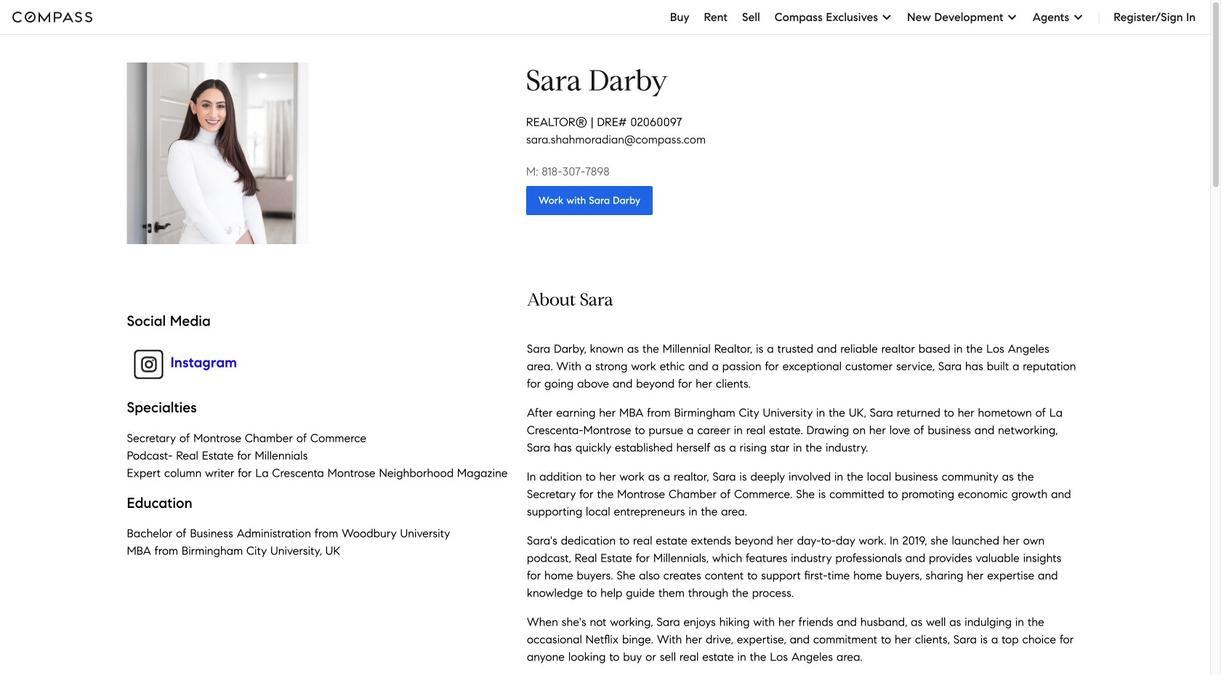 Task type: describe. For each thing, give the bounding box(es) containing it.
sara darby image
[[127, 63, 309, 244]]



Task type: vqa. For each thing, say whether or not it's contained in the screenshot.
Sara Darby Image
yes



Task type: locate. For each thing, give the bounding box(es) containing it.
instagram logo image
[[127, 343, 170, 386]]



